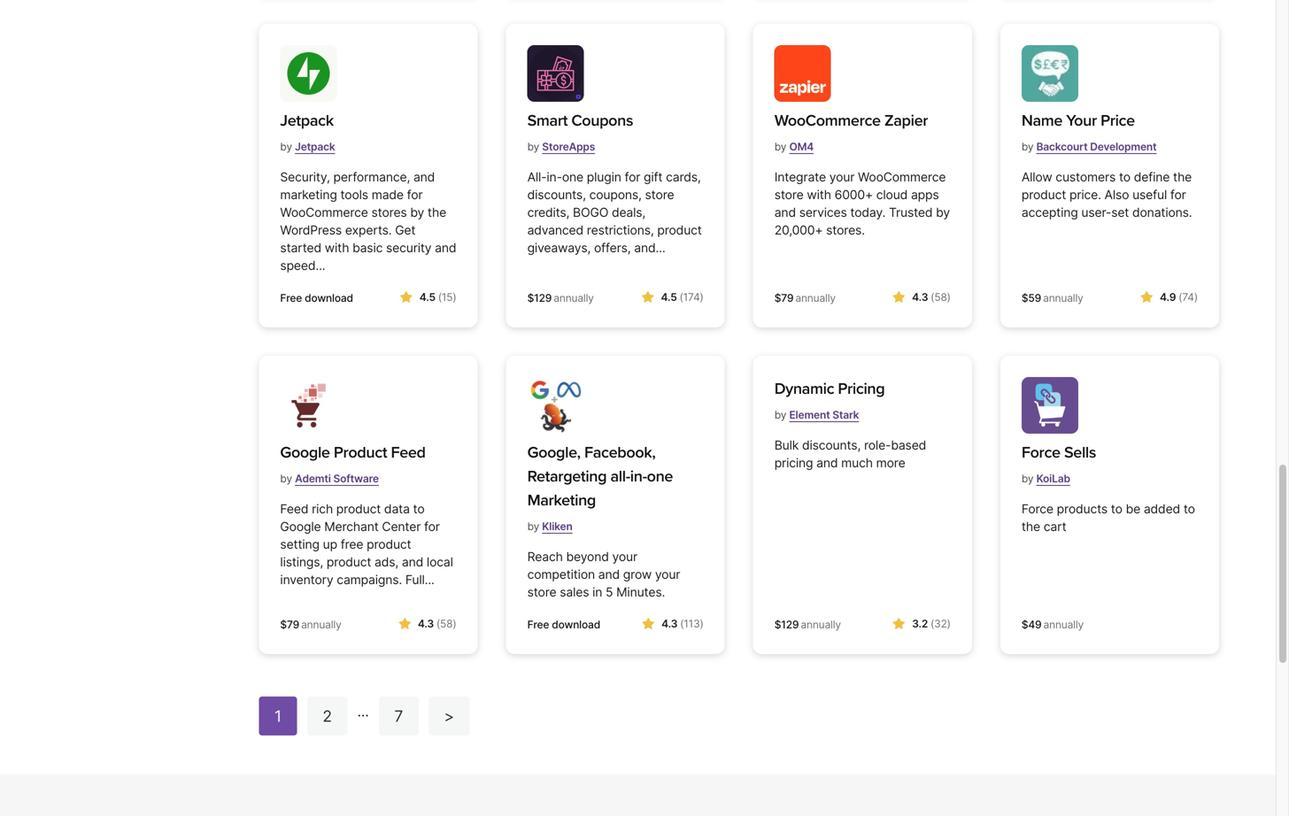Task type: locate. For each thing, give the bounding box(es) containing it.
store inside all-in-one plugin for gift cards, discounts, coupons, store credits, bogo deals, advanced restrictions, product giveaways, offers, and...
[[645, 187, 674, 202]]

1 vertical spatial the
[[428, 205, 446, 220]]

one down storeapps
[[562, 170, 584, 185]]

4.3 ( 58 )
[[912, 291, 951, 304], [418, 618, 457, 631]]

1 horizontal spatial the
[[1022, 519, 1040, 534]]

1 vertical spatial jetpack
[[295, 140, 335, 153]]

woocommerce up cloud
[[858, 170, 946, 185]]

$79 annually down 'inventory'
[[280, 619, 341, 631]]

cloud
[[876, 187, 908, 202]]

one inside all-in-one plugin for gift cards, discounts, coupons, store credits, bogo deals, advanced restrictions, product giveaways, offers, and...
[[562, 170, 584, 185]]

0 horizontal spatial discounts,
[[527, 187, 586, 202]]

pricing
[[838, 380, 885, 399]]

for left gift
[[625, 170, 640, 185]]

the left cart
[[1022, 519, 1040, 534]]

1 vertical spatial with
[[325, 241, 349, 256]]

to up also
[[1119, 170, 1131, 185]]

3.2 ( 32 )
[[912, 618, 951, 631]]

your right the "grow"
[[655, 567, 680, 582]]

local
[[427, 555, 453, 570]]

1 vertical spatial one
[[647, 467, 673, 486]]

free download for google, facebook, retargeting all-in-one marketing
[[527, 619, 600, 631]]

4.3 ( 113 )
[[661, 618, 704, 631]]

0 vertical spatial $129 annually
[[527, 292, 594, 305]]

force
[[1022, 443, 1061, 462], [1022, 502, 1054, 517]]

0 vertical spatial $79
[[775, 292, 794, 305]]

by backcourt development
[[1022, 140, 1157, 153]]

5
[[606, 585, 613, 600]]

1 vertical spatial 58
[[440, 618, 453, 631]]

1 horizontal spatial discounts,
[[802, 438, 861, 453]]

force up by koilab
[[1022, 443, 1061, 462]]

the right the define
[[1173, 170, 1192, 185]]

by om4
[[775, 140, 814, 153]]

0 vertical spatial free
[[280, 292, 302, 305]]

data
[[384, 502, 410, 517]]

1 horizontal spatial $129 annually
[[775, 619, 841, 631]]

0 vertical spatial feed
[[391, 443, 426, 462]]

$79 for google product feed
[[280, 619, 299, 631]]

security,
[[280, 170, 330, 185]]

0 vertical spatial 4.3 ( 58 )
[[912, 291, 951, 304]]

1
[[275, 707, 282, 726]]

0 vertical spatial the
[[1173, 170, 1192, 185]]

58 for woocommerce zapier
[[934, 291, 947, 304]]

feed rich product data to google merchant center for setting up free product listings, product ads, and local inventory campaigns. full...
[[280, 502, 453, 588]]

google up ademti
[[280, 443, 330, 462]]

2 vertical spatial your
[[655, 567, 680, 582]]

1 horizontal spatial store
[[645, 187, 674, 202]]

4.5 for smart coupons
[[661, 291, 677, 304]]

free down competition
[[527, 619, 549, 631]]

download for google, facebook, retargeting all-in-one marketing
[[552, 619, 600, 631]]

1 horizontal spatial free
[[527, 619, 549, 631]]

1 vertical spatial feed
[[280, 502, 308, 517]]

user-
[[1081, 205, 1111, 220]]

by inside 'integrate your woocommerce store with 6000+ cloud apps and services today. trusted by 20,000+ stores.'
[[936, 205, 950, 220]]

4.3 for google, facebook, retargeting all-in-one marketing
[[661, 618, 678, 631]]

useful
[[1133, 187, 1167, 202]]

0 horizontal spatial your
[[612, 550, 638, 565]]

product up merchant
[[336, 502, 381, 517]]

full...
[[405, 573, 434, 588]]

4.5 left 15
[[419, 291, 436, 304]]

1 4.5 from the left
[[419, 291, 436, 304]]

1 vertical spatial in-
[[630, 467, 647, 486]]

58
[[934, 291, 947, 304], [440, 618, 453, 631]]

1 vertical spatial 4.3 ( 58 )
[[418, 618, 457, 631]]

free download down speed...
[[280, 292, 353, 305]]

174
[[683, 291, 700, 304]]

2 horizontal spatial 4.3
[[912, 291, 928, 304]]

for right center
[[424, 519, 440, 534]]

in- down facebook,
[[630, 467, 647, 486]]

store inside 'integrate your woocommerce store with 6000+ cloud apps and services today. trusted by 20,000+ stores.'
[[775, 187, 804, 202]]

woocommerce up wordpress
[[280, 205, 368, 220]]

0 vertical spatial $79 annually
[[775, 292, 836, 305]]

by jetpack
[[280, 140, 335, 153]]

by left the om4 link on the right top of the page
[[775, 140, 787, 153]]

by storeapps
[[527, 140, 595, 153]]

plugin
[[587, 170, 621, 185]]

0 horizontal spatial store
[[527, 585, 557, 600]]

smart coupons
[[527, 111, 633, 130]]

0 horizontal spatial feed
[[280, 502, 308, 517]]

0 horizontal spatial 58
[[440, 618, 453, 631]]

sales
[[560, 585, 589, 600]]

1 horizontal spatial one
[[647, 467, 673, 486]]

1 horizontal spatial $129
[[775, 619, 799, 631]]

role-
[[864, 438, 891, 453]]

coupons,
[[589, 187, 642, 202]]

in- down by storeapps
[[547, 170, 562, 185]]

free down speed...
[[280, 292, 302, 305]]

discounts, inside bulk discounts, role-based pricing and much more
[[802, 438, 861, 453]]

2 google from the top
[[280, 519, 321, 534]]

woocommerce inside the security, performance, and marketing tools made for woocommerce stores by the wordpress experts. get started with basic security and speed...
[[280, 205, 368, 220]]

by down the smart
[[527, 140, 539, 153]]

in- inside google, facebook, retargeting all-in-one marketing
[[630, 467, 647, 486]]

1 force from the top
[[1022, 443, 1061, 462]]

0 vertical spatial in-
[[547, 170, 562, 185]]

1 vertical spatial woocommerce
[[858, 170, 946, 185]]

0 horizontal spatial free
[[280, 292, 302, 305]]

annually
[[554, 292, 594, 305], [795, 292, 836, 305], [1043, 292, 1083, 305], [301, 619, 341, 631], [801, 619, 841, 631], [1044, 619, 1084, 631]]

feed right product
[[391, 443, 426, 462]]

in- inside all-in-one plugin for gift cards, discounts, coupons, store credits, bogo deals, advanced restrictions, product giveaways, offers, and...
[[547, 170, 562, 185]]

to right added
[[1184, 502, 1195, 517]]

2 force from the top
[[1022, 502, 1054, 517]]

feed inside feed rich product data to google merchant center for setting up free product listings, product ads, and local inventory campaigns. full...
[[280, 502, 308, 517]]

1 vertical spatial $79
[[280, 619, 299, 631]]

by up "get"
[[410, 205, 424, 220]]

2 horizontal spatial store
[[775, 187, 804, 202]]

all-
[[611, 467, 630, 486]]

2 vertical spatial woocommerce
[[280, 205, 368, 220]]

product up accepting
[[1022, 187, 1066, 202]]

1 horizontal spatial 4.3 ( 58 )
[[912, 291, 951, 304]]

product inside allow customers to define the product price. also useful for accepting user-set donations.
[[1022, 187, 1066, 202]]

0 horizontal spatial 4.3 ( 58 )
[[418, 618, 457, 631]]

retargeting
[[527, 467, 607, 486]]

0 horizontal spatial $129
[[527, 292, 552, 305]]

woocommerce inside 'integrate your woocommerce store with 6000+ cloud apps and services today. trusted by 20,000+ stores.'
[[858, 170, 946, 185]]

force inside force products to be added to the cart
[[1022, 502, 1054, 517]]

discounts, up much
[[802, 438, 861, 453]]

0 vertical spatial google
[[280, 443, 330, 462]]

pricing
[[775, 456, 813, 471]]

by
[[280, 140, 292, 153], [527, 140, 539, 153], [775, 140, 787, 153], [1022, 140, 1034, 153], [410, 205, 424, 220], [936, 205, 950, 220], [775, 409, 787, 422], [280, 472, 292, 485], [1022, 472, 1034, 485], [527, 520, 539, 533]]

2 link
[[307, 697, 348, 736]]

by for smart
[[527, 140, 539, 153]]

$129 annually
[[527, 292, 594, 305], [775, 619, 841, 631]]

force up cart
[[1022, 502, 1054, 517]]

2 4.5 from the left
[[661, 291, 677, 304]]

0 horizontal spatial 4.5
[[419, 291, 436, 304]]

0 vertical spatial force
[[1022, 443, 1061, 462]]

one right the all-
[[647, 467, 673, 486]]

dynamic
[[775, 380, 834, 399]]

1 vertical spatial free download
[[527, 619, 600, 631]]

product up and...
[[657, 223, 702, 238]]

more
[[876, 456, 905, 471]]

2 vertical spatial the
[[1022, 519, 1040, 534]]

and
[[413, 170, 435, 185], [775, 205, 796, 220], [435, 241, 456, 256], [817, 456, 838, 471], [402, 555, 423, 570], [598, 567, 620, 582]]

2 horizontal spatial the
[[1173, 170, 1192, 185]]

by left kliken
[[527, 520, 539, 533]]

$79 annually for google
[[280, 619, 341, 631]]

apps
[[911, 187, 939, 202]]

force products to be added to the cart
[[1022, 502, 1195, 534]]

the inside the security, performance, and marketing tools made for woocommerce stores by the wordpress experts. get started with basic security and speed...
[[428, 205, 446, 220]]

storeapps link
[[542, 133, 595, 160]]

and left much
[[817, 456, 838, 471]]

1 horizontal spatial 4.3
[[661, 618, 678, 631]]

1 vertical spatial force
[[1022, 502, 1054, 517]]

0 vertical spatial one
[[562, 170, 584, 185]]

1 horizontal spatial 4.5
[[661, 291, 677, 304]]

for
[[625, 170, 640, 185], [407, 187, 423, 202], [1170, 187, 1186, 202], [424, 519, 440, 534]]

inventory
[[280, 573, 333, 588]]

1 vertical spatial google
[[280, 519, 321, 534]]

woocommerce zapier link
[[775, 109, 928, 133]]

software
[[333, 472, 379, 485]]

and up 20,000+
[[775, 205, 796, 220]]

1 vertical spatial free
[[527, 619, 549, 631]]

1 horizontal spatial feed
[[391, 443, 426, 462]]

google, facebook, retargeting all-in-one marketing link
[[527, 441, 704, 513]]

1 horizontal spatial 58
[[934, 291, 947, 304]]

1 vertical spatial download
[[552, 619, 600, 631]]

and inside reach beyond your competition and grow your store sales in 5 minutes.
[[598, 567, 620, 582]]

for inside all-in-one plugin for gift cards, discounts, coupons, store credits, bogo deals, advanced restrictions, product giveaways, offers, and...
[[625, 170, 640, 185]]

0 horizontal spatial the
[[428, 205, 446, 220]]

and up 5
[[598, 567, 620, 582]]

made
[[372, 187, 404, 202]]

with up the services
[[807, 187, 831, 202]]

store down competition
[[527, 585, 557, 600]]

0 horizontal spatial $129 annually
[[527, 292, 594, 305]]

the up security at the left
[[428, 205, 446, 220]]

download down speed...
[[305, 292, 353, 305]]

0 horizontal spatial with
[[325, 241, 349, 256]]

free download
[[280, 292, 353, 305], [527, 619, 600, 631]]

store down gift
[[645, 187, 674, 202]]

discounts, up credits,
[[527, 187, 586, 202]]

ademti software link
[[295, 465, 379, 492]]

1 vertical spatial $129 annually
[[775, 619, 841, 631]]

2 horizontal spatial your
[[829, 170, 855, 185]]

by for name
[[1022, 140, 1034, 153]]

$79 annually down 20,000+
[[775, 292, 836, 305]]

jetpack up the security,
[[295, 140, 335, 153]]

woocommerce
[[775, 111, 881, 130], [858, 170, 946, 185], [280, 205, 368, 220]]

) for google product feed
[[453, 618, 457, 631]]

by for woocommerce
[[775, 140, 787, 153]]

1 vertical spatial $79 annually
[[280, 619, 341, 631]]

1 horizontal spatial with
[[807, 187, 831, 202]]

free download down sales
[[527, 619, 600, 631]]

competition
[[527, 567, 595, 582]]

$79 down 'inventory'
[[280, 619, 299, 631]]

bulk discounts, role-based pricing and much more
[[775, 438, 926, 471]]

0 horizontal spatial 4.3
[[418, 618, 434, 631]]

download
[[305, 292, 353, 305], [552, 619, 600, 631]]

google
[[280, 443, 330, 462], [280, 519, 321, 534]]

113
[[684, 618, 700, 631]]

name
[[1022, 111, 1063, 130]]

0 horizontal spatial in-
[[547, 170, 562, 185]]

google,
[[527, 443, 581, 462]]

your up the "grow"
[[612, 550, 638, 565]]

4.9 ( 74 )
[[1160, 291, 1198, 304]]

$129
[[527, 292, 552, 305], [775, 619, 799, 631]]

> link
[[429, 697, 470, 736]]

74
[[1182, 291, 1194, 304]]

1 horizontal spatial in-
[[630, 467, 647, 486]]

4.3 ( 58 ) down full... on the left of the page
[[418, 618, 457, 631]]

4.3 ( 58 ) for woocommerce zapier
[[912, 291, 951, 304]]

jetpack link up by jetpack
[[280, 109, 335, 133]]

and up full... on the left of the page
[[402, 555, 423, 570]]

your up 6000+
[[829, 170, 855, 185]]

0 horizontal spatial $79
[[280, 619, 299, 631]]

0 vertical spatial woocommerce
[[775, 111, 881, 130]]

1 horizontal spatial download
[[552, 619, 600, 631]]

by element stark
[[775, 409, 859, 422]]

store down integrate
[[775, 187, 804, 202]]

0 vertical spatial with
[[807, 187, 831, 202]]

download for jetpack
[[305, 292, 353, 305]]

4.3 for woocommerce zapier
[[912, 291, 928, 304]]

by left ademti
[[280, 472, 292, 485]]

for up donations.
[[1170, 187, 1186, 202]]

0 horizontal spatial one
[[562, 170, 584, 185]]

backcourt development link
[[1037, 133, 1157, 160]]

google product feed
[[280, 443, 426, 462]]

by down "name"
[[1022, 140, 1034, 153]]

by down apps
[[936, 205, 950, 220]]

4.3 down trusted
[[912, 291, 928, 304]]

1 horizontal spatial $79
[[775, 292, 794, 305]]

download down sales
[[552, 619, 600, 631]]

$129 annually for bulk discounts, role-based pricing and much more
[[775, 619, 841, 631]]

1 vertical spatial discounts,
[[802, 438, 861, 453]]

4.5 left the 174
[[661, 291, 677, 304]]

4.3 ( 58 ) for google product feed
[[418, 618, 457, 631]]

$129 for bulk discounts, role-based pricing and much more
[[775, 619, 799, 631]]

development
[[1090, 140, 1157, 153]]

jetpack up by jetpack
[[280, 111, 334, 130]]

0 vertical spatial discounts,
[[527, 187, 586, 202]]

up
[[323, 537, 337, 552]]

added
[[1144, 502, 1180, 517]]

google up setting
[[280, 519, 321, 534]]

$79 down 20,000+
[[775, 292, 794, 305]]

to left be
[[1111, 502, 1123, 517]]

based
[[891, 438, 926, 453]]

1 horizontal spatial free download
[[527, 619, 600, 631]]

)
[[453, 291, 457, 304], [700, 291, 704, 304], [947, 291, 951, 304], [1194, 291, 1198, 304], [453, 618, 457, 631], [700, 618, 704, 631], [947, 618, 951, 631]]

set
[[1111, 205, 1129, 220]]

0 horizontal spatial download
[[305, 292, 353, 305]]

0 horizontal spatial $79 annually
[[280, 619, 341, 631]]

integrate your woocommerce store with 6000+ cloud apps and services today. trusted by 20,000+ stores.
[[775, 170, 950, 238]]

product down free
[[327, 555, 371, 570]]

gift
[[644, 170, 663, 185]]

with left basic
[[325, 241, 349, 256]]

by for google,
[[527, 520, 539, 533]]

4.5 for jetpack
[[419, 291, 436, 304]]

jetpack
[[280, 111, 334, 130], [295, 140, 335, 153]]

for right made
[[407, 187, 423, 202]]

0 vertical spatial download
[[305, 292, 353, 305]]

to right data
[[413, 502, 425, 517]]

koilab link
[[1037, 465, 1070, 492]]

by left 'koilab' link
[[1022, 472, 1034, 485]]

services
[[799, 205, 847, 220]]

4.3 down full... on the left of the page
[[418, 618, 434, 631]]

feed left the rich
[[280, 502, 308, 517]]

google inside feed rich product data to google merchant center for setting up free product listings, product ads, and local inventory campaigns. full...
[[280, 519, 321, 534]]

by for dynamic
[[775, 409, 787, 422]]

4.3 left 113
[[661, 618, 678, 631]]

4.3 ( 58 ) down trusted
[[912, 291, 951, 304]]

force for force sells
[[1022, 443, 1061, 462]]

1 horizontal spatial your
[[655, 567, 680, 582]]

and right security at the left
[[435, 241, 456, 256]]

3.2
[[912, 618, 928, 631]]

by for google
[[280, 472, 292, 485]]

0 horizontal spatial free download
[[280, 292, 353, 305]]

with inside 'integrate your woocommerce store with 6000+ cloud apps and services today. trusted by 20,000+ stores.'
[[807, 187, 831, 202]]

1 vertical spatial $129
[[775, 619, 799, 631]]

0 vertical spatial your
[[829, 170, 855, 185]]

0 vertical spatial free download
[[280, 292, 353, 305]]

annually for woocommerce
[[795, 292, 836, 305]]

today.
[[850, 205, 886, 220]]

annually for google
[[301, 619, 341, 631]]

woocommerce up om4
[[775, 111, 881, 130]]

the
[[1173, 170, 1192, 185], [428, 205, 446, 220], [1022, 519, 1040, 534]]

0 vertical spatial $129
[[527, 292, 552, 305]]

1 horizontal spatial $79 annually
[[775, 292, 836, 305]]

1 vertical spatial your
[[612, 550, 638, 565]]

$79 annually
[[775, 292, 836, 305], [280, 619, 341, 631]]

rich
[[312, 502, 333, 517]]

0 vertical spatial 58
[[934, 291, 947, 304]]

offers,
[[594, 241, 631, 256]]

by left element
[[775, 409, 787, 422]]



Task type: describe. For each thing, give the bounding box(es) containing it.
$79 for woocommerce zapier
[[775, 292, 794, 305]]

dynamic pricing
[[775, 380, 885, 399]]

woocommerce zapier
[[775, 111, 928, 130]]

kliken
[[542, 520, 573, 533]]

deals,
[[612, 205, 646, 220]]

the inside allow customers to define the product price. also useful for accepting user-set donations.
[[1173, 170, 1192, 185]]

experts.
[[345, 223, 392, 238]]

accepting
[[1022, 205, 1078, 220]]

listings,
[[280, 555, 323, 570]]

backcourt
[[1037, 140, 1088, 153]]

koilab
[[1037, 472, 1070, 485]]

…
[[357, 703, 369, 720]]

by for force
[[1022, 472, 1034, 485]]

allow customers to define the product price. also useful for accepting user-set donations.
[[1022, 170, 1192, 220]]

all-
[[527, 170, 547, 185]]

jetpack link up the security,
[[295, 133, 335, 160]]

>
[[444, 707, 454, 726]]

the inside force products to be added to the cart
[[1022, 519, 1040, 534]]

for inside the security, performance, and marketing tools made for woocommerce stores by the wordpress experts. get started with basic security and speed...
[[407, 187, 423, 202]]

sells
[[1064, 443, 1096, 462]]

product
[[334, 443, 387, 462]]

bogo
[[573, 205, 608, 220]]

price.
[[1070, 187, 1101, 202]]

4.5 ( 174 )
[[661, 291, 704, 304]]

( for google product feed
[[436, 618, 440, 631]]

started
[[280, 241, 321, 256]]

1 google from the top
[[280, 443, 330, 462]]

) for name your price
[[1194, 291, 1198, 304]]

allow
[[1022, 170, 1052, 185]]

for inside allow customers to define the product price. also useful for accepting user-set donations.
[[1170, 187, 1186, 202]]

( for smart coupons
[[680, 291, 683, 304]]

4.3 for google product feed
[[418, 618, 434, 631]]

basic
[[352, 241, 383, 256]]

0 vertical spatial jetpack
[[280, 111, 334, 130]]

and...
[[634, 241, 665, 256]]

free
[[341, 537, 363, 552]]

stark
[[833, 409, 859, 422]]

om4 link
[[789, 133, 814, 160]]

cards,
[[666, 170, 701, 185]]

reach beyond your competition and grow your store sales in 5 minutes.
[[527, 550, 680, 600]]

( for woocommerce zapier
[[931, 291, 934, 304]]

merchant
[[324, 519, 379, 534]]

performance,
[[333, 170, 410, 185]]

grow
[[623, 567, 652, 582]]

1 link
[[259, 697, 297, 736]]

tools
[[340, 187, 368, 202]]

58 for google product feed
[[440, 618, 453, 631]]

) for smart coupons
[[700, 291, 704, 304]]

advanced
[[527, 223, 584, 238]]

discounts, inside all-in-one plugin for gift cards, discounts, coupons, store credits, bogo deals, advanced restrictions, product giveaways, offers, and...
[[527, 187, 586, 202]]

( for name your price
[[1179, 291, 1182, 304]]

smart
[[527, 111, 568, 130]]

cart
[[1044, 519, 1067, 534]]

4.5 ( 15 )
[[419, 291, 457, 304]]

force sells
[[1022, 443, 1096, 462]]

product up ads,
[[367, 537, 411, 552]]

and inside bulk discounts, role-based pricing and much more
[[817, 456, 838, 471]]

by koilab
[[1022, 472, 1070, 485]]

google, facebook, retargeting all-in-one marketing
[[527, 443, 673, 510]]

and inside feed rich product data to google merchant center for setting up free product listings, product ads, and local inventory campaigns. full...
[[402, 555, 423, 570]]

your
[[1066, 111, 1097, 130]]

$49 annually
[[1022, 619, 1084, 631]]

your inside 'integrate your woocommerce store with 6000+ cloud apps and services today. trusted by 20,000+ stores.'
[[829, 170, 855, 185]]

7
[[394, 707, 403, 726]]

product inside all-in-one plugin for gift cards, discounts, coupons, store credits, bogo deals, advanced restrictions, product giveaways, offers, and...
[[657, 223, 702, 238]]

) for google, facebook, retargeting all-in-one marketing
[[700, 618, 704, 631]]

customers
[[1056, 170, 1116, 185]]

beyond
[[566, 550, 609, 565]]

storeapps
[[542, 140, 595, 153]]

stores.
[[826, 223, 865, 238]]

security
[[386, 241, 432, 256]]

restrictions,
[[587, 223, 654, 238]]

to inside allow customers to define the product price. also useful for accepting user-set donations.
[[1119, 170, 1131, 185]]

google product feed link
[[280, 441, 426, 465]]

name your price
[[1022, 111, 1135, 130]]

store inside reach beyond your competition and grow your store sales in 5 minutes.
[[527, 585, 557, 600]]

in
[[592, 585, 602, 600]]

$129 annually for all-in-one plugin for gift cards, discounts, coupons, store credits, bogo deals, advanced restrictions, product giveaways, offers, and...
[[527, 292, 594, 305]]

ads,
[[375, 555, 399, 570]]

and inside 'integrate your woocommerce store with 6000+ cloud apps and services today. trusted by 20,000+ stores.'
[[775, 205, 796, 220]]

by kliken
[[527, 520, 573, 533]]

( for google, facebook, retargeting all-in-one marketing
[[680, 618, 684, 631]]

one inside google, facebook, retargeting all-in-one marketing
[[647, 467, 673, 486]]

$129 for all-in-one plugin for gift cards, discounts, coupons, store credits, bogo deals, advanced restrictions, product giveaways, offers, and...
[[527, 292, 552, 305]]

by inside the security, performance, and marketing tools made for woocommerce stores by the wordpress experts. get started with basic security and speed...
[[410, 205, 424, 220]]

( for jetpack
[[438, 291, 442, 304]]

also
[[1105, 187, 1129, 202]]

) for jetpack
[[453, 291, 457, 304]]

giveaways,
[[527, 241, 591, 256]]

7 link
[[379, 697, 419, 736]]

32
[[934, 618, 947, 631]]

force for force products to be added to the cart
[[1022, 502, 1054, 517]]

$79 annually for woocommerce
[[775, 292, 836, 305]]

wordpress
[[280, 223, 342, 238]]

credits,
[[527, 205, 570, 220]]

with inside the security, performance, and marketing tools made for woocommerce stores by the wordpress experts. get started with basic security and speed...
[[325, 241, 349, 256]]

zapier
[[885, 111, 928, 130]]

free for jetpack
[[280, 292, 302, 305]]

free for google, facebook, retargeting all-in-one marketing
[[527, 619, 549, 631]]

free download for jetpack
[[280, 292, 353, 305]]

4.9
[[1160, 291, 1176, 304]]

trusted
[[889, 205, 933, 220]]

smart coupons link
[[527, 109, 633, 133]]

20,000+
[[775, 223, 823, 238]]

facebook,
[[584, 443, 656, 462]]

annually for name
[[1043, 292, 1083, 305]]

annually for smart
[[554, 292, 594, 305]]

by ademti software
[[280, 472, 379, 485]]

for inside feed rich product data to google merchant center for setting up free product listings, product ads, and local inventory campaigns. full...
[[424, 519, 440, 534]]

) for woocommerce zapier
[[947, 291, 951, 304]]

campaigns.
[[337, 573, 402, 588]]

$59 annually
[[1022, 292, 1083, 305]]

by up the security,
[[280, 140, 292, 153]]

bulk
[[775, 438, 799, 453]]

security, performance, and marketing tools made for woocommerce stores by the wordpress experts. get started with basic security and speed...
[[280, 170, 456, 273]]

to inside feed rich product data to google merchant center for setting up free product listings, product ads, and local inventory campaigns. full...
[[413, 502, 425, 517]]

ademti
[[295, 472, 331, 485]]

reach
[[527, 550, 563, 565]]

and right performance,
[[413, 170, 435, 185]]

price
[[1101, 111, 1135, 130]]

much
[[841, 456, 873, 471]]

$49
[[1022, 619, 1042, 631]]

speed...
[[280, 258, 325, 273]]



Task type: vqa. For each thing, say whether or not it's contained in the screenshot.
2nd Woot!
no



